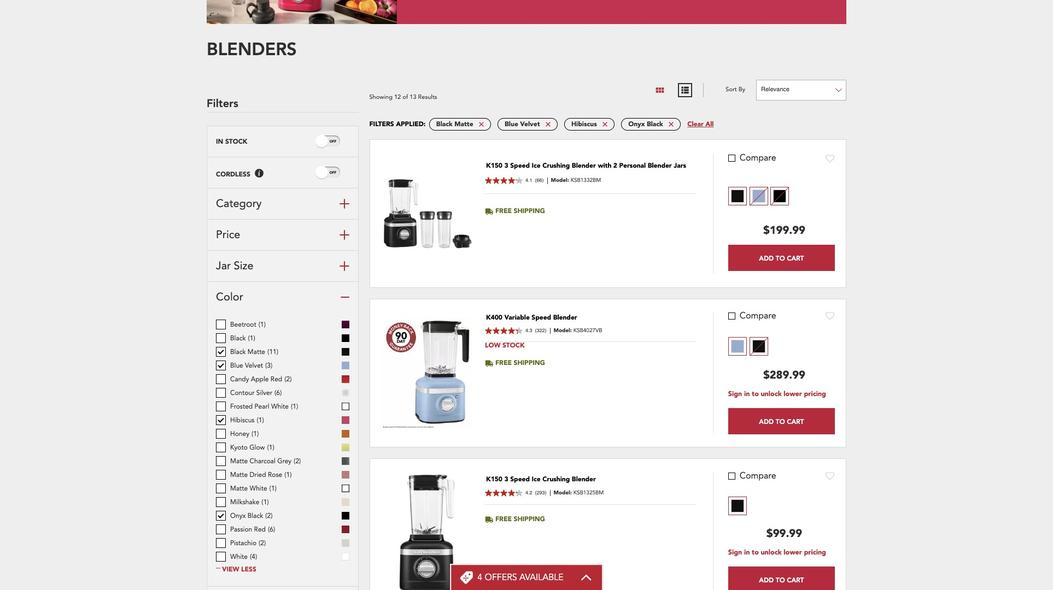 Task type: vqa. For each thing, say whether or not it's contained in the screenshot.


Task type: describe. For each thing, give the bounding box(es) containing it.
stock for in stock
[[225, 137, 248, 146]]

matte for matte dried rose (1)
[[230, 471, 248, 480]]

cart for k150 3 speed ice crushing blender with 2 personal blender jars
[[787, 254, 805, 262]]

matte left remove black matte filter icon
[[455, 120, 474, 128]]

4
[[478, 572, 483, 584]]

less
[[241, 566, 257, 574]]

blue for blue velvet
[[505, 120, 519, 128]]

jar
[[216, 259, 231, 273]]

ice for k150 3 speed ice crushing blender with 2 personal blender jars
[[532, 161, 541, 170]]

(1) up the glow
[[252, 430, 259, 439]]

free shipping for $289.99
[[496, 359, 545, 368]]

3 add to cart button from the top
[[729, 568, 835, 591]]

view less
[[222, 566, 257, 574]]

variable
[[505, 314, 530, 322]]

k150 3 speed ice crushing blender link
[[486, 476, 596, 484]]

in
[[216, 137, 223, 146]]

speed for $99.99
[[511, 476, 530, 484]]

black matte
[[436, 120, 474, 128]]

price
[[216, 227, 240, 242]]

(1) up the black matte (11)
[[248, 334, 255, 343]]

showing 12 of 13 results
[[370, 93, 437, 101]]

remove black matte filter image
[[479, 122, 484, 127]]

0 vertical spatial black matte image
[[731, 190, 745, 203]]

apple
[[251, 375, 269, 384]]

add to cart button for k400 variable speed blender
[[729, 409, 835, 435]]

k150 3 speed ice crushing blender
[[486, 476, 596, 484]]

black up passion red (6)
[[248, 512, 263, 521]]

low
[[485, 341, 501, 350]]

sort by
[[726, 86, 746, 94]]

4.2 (293)
[[526, 491, 547, 496]]

speed for $289.99
[[532, 314, 552, 322]]

velvet for blue velvet
[[520, 120, 540, 128]]

blue velvet (3)
[[230, 362, 273, 370]]

color image
[[341, 293, 349, 302]]

white (4)
[[230, 553, 257, 562]]

clear all button
[[688, 120, 714, 128]]

(1) right the "rose"
[[285, 471, 292, 480]]

4.1 (66)
[[526, 178, 544, 184]]

passion
[[230, 526, 252, 535]]

add to wish list image for k400 variable speed blender
[[826, 312, 835, 321]]

offers
[[485, 572, 517, 584]]

kyoto glow (1)
[[230, 444, 275, 453]]

(1) right pearl
[[291, 403, 298, 412]]

(2) right grey
[[294, 457, 301, 466]]

add for k150 3 speed ice crushing blender with 2 personal blender jars
[[760, 254, 774, 262]]

black for black matte
[[436, 120, 453, 128]]

to for $289.99
[[752, 390, 759, 400]]

model: ksb1332bm
[[551, 177, 601, 184]]

to for $99.99
[[752, 549, 759, 558]]

black (1)
[[230, 334, 255, 343]]

model: ksb1325bm
[[554, 489, 604, 497]]

clear all
[[688, 120, 714, 128]]

2
[[614, 161, 618, 170]]

milkshake
[[230, 499, 260, 507]]

matte charcoal grey (2)
[[230, 457, 301, 466]]

1 free shipping from the top
[[496, 207, 545, 216]]

(293)
[[535, 491, 547, 496]]

in stock
[[216, 137, 248, 146]]

k150 3 speed ice crushing blender with 2 personal blender jars image
[[381, 177, 474, 251]]

model: ksb4027vb
[[554, 327, 603, 335]]

kyoto
[[230, 444, 248, 453]]

minus image
[[216, 566, 220, 572]]

cordless
[[216, 170, 250, 179]]

1 shipping from the top
[[514, 207, 545, 216]]

jar size image
[[339, 261, 349, 271]]

sort
[[726, 86, 737, 94]]

$289.99
[[764, 368, 806, 383]]

3 add from the top
[[760, 576, 774, 585]]

candy
[[230, 375, 249, 384]]

contour silver (6)
[[230, 389, 282, 398]]

grey
[[278, 457, 292, 466]]

k150 for k150 3 speed ice crushing blender with 2 personal blender jars
[[486, 161, 503, 170]]

(2) up passion red (6)
[[265, 512, 273, 521]]

0 horizontal spatial red
[[254, 526, 266, 535]]

applied:
[[396, 120, 426, 128]]

onyx black (2)
[[230, 512, 273, 521]]

$99.99
[[767, 527, 803, 541]]

matte for matte charcoal grey (2)
[[230, 457, 248, 466]]

matte dried rose (1)
[[230, 471, 292, 480]]

2 vertical spatial white
[[230, 553, 248, 562]]

2 vertical spatial black matte image
[[731, 500, 745, 513]]

filters applied:
[[370, 120, 426, 128]]

jar size
[[216, 259, 254, 273]]

candy apple red (2)
[[230, 375, 292, 384]]

add to cart button for k150 3 speed ice crushing blender with 2 personal blender jars
[[729, 245, 835, 272]]

0 vertical spatial blue velvet image
[[753, 190, 766, 203]]

category
[[216, 196, 262, 211]]

in for $289.99
[[745, 390, 750, 400]]

12
[[394, 93, 401, 101]]

silver
[[256, 389, 272, 398]]

a k400 blender in hibiscus blending a bold pink beverage with different attachments. image
[[207, 0, 397, 24]]

sign in to unlock lower pricing for $289.99
[[729, 390, 827, 400]]

dried
[[250, 471, 266, 480]]

cart for k400 variable speed blender
[[787, 418, 805, 426]]

add for k400 variable speed blender
[[760, 418, 774, 426]]

ksb4027vb
[[574, 327, 603, 335]]

matte up blue velvet (3)
[[248, 348, 265, 357]]

1 vertical spatial black matte image
[[753, 340, 766, 353]]

in stock filter is off switch
[[330, 139, 337, 145]]

blender up model: ksb4027vb
[[553, 314, 578, 322]]

compare for $99.99
[[740, 470, 777, 482]]

clear
[[688, 120, 704, 128]]

4.3
[[526, 328, 533, 334]]

honey (1)
[[230, 430, 259, 439]]

cordless filter is off switch
[[330, 170, 337, 176]]

glow
[[250, 444, 265, 453]]

ksb1332bm
[[571, 177, 601, 184]]

black for black (1)
[[230, 334, 246, 343]]

blue velvet
[[505, 120, 540, 128]]

ksb1325bm
[[574, 489, 604, 497]]

hibiscus for hibiscus (1)
[[230, 416, 255, 425]]

low stock
[[485, 341, 525, 350]]

(2) down passion red (6)
[[259, 540, 266, 548]]

k400
[[486, 314, 503, 322]]

crushing for k150 3 speed ice crushing blender
[[543, 476, 570, 484]]

crushing for k150 3 speed ice crushing blender with 2 personal blender jars
[[543, 161, 570, 170]]

4 offers available
[[478, 572, 564, 584]]

onyx black image
[[774, 190, 787, 203]]

milkshake (1)
[[230, 499, 269, 507]]

0 vertical spatial red
[[271, 375, 282, 384]]

blender left jars
[[648, 161, 672, 170]]

in for $99.99
[[745, 549, 750, 558]]

4.1
[[526, 178, 533, 184]]

showing
[[370, 93, 393, 101]]

k150 3 speed ice crushing blender with 2 personal blender jars
[[486, 161, 687, 170]]

frosted pearl white (1)
[[230, 403, 298, 412]]

sign for $99.99
[[729, 549, 743, 558]]

to for k150 3 speed ice crushing blender with 2 personal blender jars
[[776, 254, 785, 262]]

of
[[403, 93, 408, 101]]

available
[[520, 572, 564, 584]]



Task type: locate. For each thing, give the bounding box(es) containing it.
0 vertical spatial free shipping
[[496, 207, 545, 216]]

3 shipping from the top
[[514, 516, 545, 524]]

1 cart from the top
[[787, 254, 805, 262]]

matte left dried
[[230, 471, 248, 480]]

rose
[[268, 471, 282, 480]]

black down beetroot
[[230, 334, 246, 343]]

lower for $99.99
[[784, 549, 802, 558]]

0 horizontal spatial onyx
[[230, 512, 246, 521]]

1 horizontal spatial onyx
[[629, 120, 645, 128]]

1 vertical spatial to
[[752, 549, 759, 558]]

2 k150 from the top
[[486, 476, 503, 484]]

price image
[[339, 230, 349, 240]]

black matte image
[[731, 190, 745, 203], [753, 340, 766, 353], [731, 500, 745, 513]]

onyx for onyx black
[[629, 120, 645, 128]]

0 vertical spatial shipping
[[514, 207, 545, 216]]

2 free from the top
[[496, 359, 512, 368]]

to
[[776, 254, 785, 262], [776, 418, 785, 426], [776, 576, 785, 585]]

velvet inside color element
[[245, 362, 263, 370]]

remove onyx black filter image
[[669, 122, 674, 127]]

model: for $289.99
[[554, 327, 572, 335]]

cart down $289.99
[[787, 418, 805, 426]]

1 vertical spatial cart
[[787, 418, 805, 426]]

onyx for onyx black (2)
[[230, 512, 246, 521]]

white up view less
[[230, 553, 248, 562]]

(3)
[[265, 362, 273, 370]]

1 vertical spatial compare
[[740, 310, 777, 322]]

0 vertical spatial add to cart button
[[729, 245, 835, 272]]

1 sign in to unlock lower pricing from the top
[[729, 390, 827, 400]]

1 crushing from the top
[[543, 161, 570, 170]]

blue velvet image
[[753, 190, 766, 203], [731, 340, 745, 353]]

2 3 from the top
[[505, 476, 509, 484]]

filters for filters
[[207, 96, 238, 110]]

free shipping for $99.99
[[496, 516, 545, 524]]

off up "cordless filter is off" switch
[[330, 139, 337, 143]]

1 compare from the top
[[740, 152, 777, 164]]

3 free shipping from the top
[[496, 516, 545, 524]]

model: right (293)
[[554, 489, 572, 497]]

1 vertical spatial white
[[250, 485, 267, 494]]

k150
[[486, 161, 503, 170], [486, 476, 503, 484]]

lower down $289.99
[[784, 390, 802, 400]]

2 vertical spatial free
[[496, 516, 512, 524]]

speed up 4.2
[[511, 476, 530, 484]]

add to cart for k400 variable speed blender
[[760, 418, 805, 426]]

personal
[[620, 161, 646, 170]]

velvet left the remove blue velvet filter icon
[[520, 120, 540, 128]]

2 vertical spatial compare
[[740, 470, 777, 482]]

2 vertical spatial add
[[760, 576, 774, 585]]

1 vertical spatial add to cart
[[760, 418, 805, 426]]

(6) down onyx black (2)
[[268, 526, 275, 535]]

add to cart down $199.99
[[760, 254, 805, 262]]

2 off from the top
[[330, 171, 337, 174]]

1 vertical spatial ice
[[532, 476, 541, 484]]

1 to from the top
[[752, 390, 759, 400]]

0 vertical spatial add
[[760, 254, 774, 262]]

2 lower from the top
[[784, 549, 802, 558]]

3
[[505, 161, 509, 170], [505, 476, 509, 484]]

0 vertical spatial white
[[271, 403, 289, 412]]

4.2
[[526, 491, 533, 496]]

cart down $99.99
[[787, 576, 805, 585]]

0 vertical spatial compare
[[740, 152, 777, 164]]

cart down $199.99
[[787, 254, 805, 262]]

model: right (66)
[[551, 177, 569, 184]]

stock
[[225, 137, 248, 146], [503, 341, 525, 350]]

1 vertical spatial hibiscus
[[230, 416, 255, 425]]

beetroot
[[230, 321, 256, 329]]

tooltip
[[255, 169, 264, 178]]

1 horizontal spatial blue velvet image
[[753, 190, 766, 203]]

velvet down the black matte (11)
[[245, 362, 263, 370]]

filters up the in
[[207, 96, 238, 110]]

(2)
[[285, 375, 292, 384], [294, 457, 301, 466], [265, 512, 273, 521], [259, 540, 266, 548]]

1 off from the top
[[330, 139, 337, 143]]

blue up candy
[[230, 362, 243, 370]]

1 vertical spatial filters
[[370, 120, 394, 128]]

0 vertical spatial blue
[[505, 120, 519, 128]]

1 vertical spatial in
[[745, 549, 750, 558]]

by
[[739, 86, 746, 94]]

compare for $289.99
[[740, 310, 777, 322]]

add to cart button down $289.99
[[729, 409, 835, 435]]

0 vertical spatial pricing
[[804, 390, 827, 400]]

results
[[418, 93, 437, 101]]

1 horizontal spatial red
[[271, 375, 282, 384]]

velvet
[[520, 120, 540, 128], [245, 362, 263, 370]]

unlock for $99.99
[[761, 549, 782, 558]]

contour
[[230, 389, 255, 398]]

unlock down $289.99
[[761, 390, 782, 400]]

lower for $289.99
[[784, 390, 802, 400]]

1 vertical spatial blue
[[230, 362, 243, 370]]

free for $99.99
[[496, 516, 512, 524]]

1 vertical spatial (6)
[[268, 526, 275, 535]]

add down $99.99
[[760, 576, 774, 585]]

beetroot (1)
[[230, 321, 266, 329]]

3 for k150 3 speed ice crushing blender
[[505, 476, 509, 484]]

onyx inside color element
[[230, 512, 246, 521]]

onyx
[[629, 120, 645, 128], [230, 512, 246, 521]]

(1) right the glow
[[267, 444, 275, 453]]

1 vertical spatial off
[[330, 171, 337, 174]]

sign in to unlock lower pricing down $289.99
[[729, 390, 827, 400]]

pistachio (2)
[[230, 540, 266, 548]]

add to cart down $289.99
[[760, 418, 805, 426]]

0 vertical spatial sign in to unlock lower pricing
[[729, 390, 827, 400]]

(6) right silver
[[275, 389, 282, 398]]

onyx up passion
[[230, 512, 246, 521]]

0 horizontal spatial filters
[[207, 96, 238, 110]]

2 vertical spatial model:
[[554, 489, 572, 497]]

heading
[[478, 572, 564, 584]]

sign for $289.99
[[729, 390, 743, 400]]

k150 for k150 3 speed ice crushing blender
[[486, 476, 503, 484]]

k150 3 speed ice crushing blender with 2 personal blender jars link
[[486, 161, 687, 170]]

add down $199.99
[[760, 254, 774, 262]]

hibiscus left remove hibiscus filter image
[[572, 120, 597, 128]]

k150 3 speed ice crushing blender image
[[395, 470, 460, 591]]

add to wish list image for k150 3 speed ice crushing blender with 2 personal blender jars
[[826, 154, 835, 163]]

shipping
[[514, 207, 545, 216], [514, 359, 545, 368], [514, 516, 545, 524]]

view less button
[[216, 566, 257, 574]]

unlock down $99.99
[[761, 549, 782, 558]]

(1) right beetroot
[[259, 321, 266, 329]]

ice
[[532, 161, 541, 170], [532, 476, 541, 484]]

black down 'results'
[[436, 120, 453, 128]]

(11)
[[268, 348, 279, 357]]

k400 variable speed blender image
[[381, 318, 474, 429]]

1 vertical spatial add
[[760, 418, 774, 426]]

1 vertical spatial pricing
[[804, 549, 827, 558]]

view
[[222, 566, 239, 574]]

passion red (6)
[[230, 526, 275, 535]]

k400 variable speed blender
[[486, 314, 578, 322]]

2 vertical spatial to
[[776, 576, 785, 585]]

hibiscus inside color element
[[230, 416, 255, 425]]

1 horizontal spatial white
[[250, 485, 267, 494]]

(1) down matte white (1)
[[262, 499, 269, 507]]

lower down $99.99
[[784, 549, 802, 558]]

add to wish list image
[[826, 154, 835, 163], [826, 312, 835, 321]]

2 vertical spatial free shipping
[[496, 516, 545, 524]]

1 unlock from the top
[[761, 390, 782, 400]]

(4)
[[250, 553, 257, 562]]

1 ice from the top
[[532, 161, 541, 170]]

2 add to wish list image from the top
[[826, 312, 835, 321]]

hibiscus down frosted
[[230, 416, 255, 425]]

0 vertical spatial velvet
[[520, 120, 540, 128]]

add to wish list image
[[826, 472, 835, 481]]

2 horizontal spatial white
[[271, 403, 289, 412]]

1 vertical spatial model:
[[554, 327, 572, 335]]

charcoal
[[250, 457, 276, 466]]

shipping for $99.99
[[514, 516, 545, 524]]

2 crushing from the top
[[543, 476, 570, 484]]

1 horizontal spatial blue
[[505, 120, 519, 128]]

pricing
[[804, 390, 827, 400], [804, 549, 827, 558]]

0 vertical spatial free
[[496, 207, 512, 216]]

(66)
[[535, 178, 544, 184]]

size
[[234, 259, 254, 273]]

hibiscus for hibiscus
[[572, 120, 597, 128]]

0 vertical spatial 3
[[505, 161, 509, 170]]

(6) for passion red (6)
[[268, 526, 275, 535]]

1 add to cart from the top
[[760, 254, 805, 262]]

blender up ksb1325bm
[[572, 476, 596, 484]]

color element
[[207, 318, 358, 587]]

to down $199.99
[[776, 254, 785, 262]]

1 vertical spatial onyx
[[230, 512, 246, 521]]

add down $289.99
[[760, 418, 774, 426]]

1 free from the top
[[496, 207, 512, 216]]

(6) for contour silver (6)
[[275, 389, 282, 398]]

0 vertical spatial speed
[[511, 161, 530, 170]]

1 3 from the top
[[505, 161, 509, 170]]

add to cart button down $199.99
[[729, 245, 835, 272]]

2 vertical spatial cart
[[787, 576, 805, 585]]

0 vertical spatial to
[[776, 254, 785, 262]]

3 cart from the top
[[787, 576, 805, 585]]

0 vertical spatial (6)
[[275, 389, 282, 398]]

model:
[[551, 177, 569, 184], [554, 327, 572, 335], [554, 489, 572, 497]]

free for $289.99
[[496, 359, 512, 368]]

1 vertical spatial speed
[[532, 314, 552, 322]]

add to cart
[[760, 254, 805, 262], [760, 418, 805, 426], [760, 576, 805, 585]]

1 vertical spatial velvet
[[245, 362, 263, 370]]

to down $289.99
[[776, 418, 785, 426]]

shipping down 4.1
[[514, 207, 545, 216]]

(1)
[[259, 321, 266, 329], [248, 334, 255, 343], [291, 403, 298, 412], [257, 416, 264, 425], [252, 430, 259, 439], [267, 444, 275, 453], [285, 471, 292, 480], [269, 485, 277, 494], [262, 499, 269, 507]]

add to cart down $99.99
[[760, 576, 805, 585]]

hibiscus (1)
[[230, 416, 264, 425]]

blue
[[505, 120, 519, 128], [230, 362, 243, 370]]

1 add from the top
[[760, 254, 774, 262]]

1 horizontal spatial stock
[[503, 341, 525, 350]]

red down (3)
[[271, 375, 282, 384]]

3 compare from the top
[[740, 470, 777, 482]]

2 to from the top
[[752, 549, 759, 558]]

crushing up (66)
[[543, 161, 570, 170]]

0 vertical spatial hibiscus
[[572, 120, 597, 128]]

chevron icon image
[[580, 575, 592, 582]]

1 vertical spatial free
[[496, 359, 512, 368]]

matte down kyoto
[[230, 457, 248, 466]]

0 vertical spatial unlock
[[761, 390, 782, 400]]

matte
[[455, 120, 474, 128], [248, 348, 265, 357], [230, 457, 248, 466], [230, 471, 248, 480], [230, 485, 248, 494]]

cordless element
[[216, 170, 250, 179]]

1 horizontal spatial hibiscus
[[572, 120, 597, 128]]

sign in to unlock lower pricing down $99.99
[[729, 549, 827, 558]]

2 free shipping from the top
[[496, 359, 545, 368]]

add to cart for k150 3 speed ice crushing blender with 2 personal blender jars
[[760, 254, 805, 262]]

add to cart button
[[729, 245, 835, 272], [729, 409, 835, 435], [729, 568, 835, 591]]

k400 variable speed blender link
[[486, 314, 578, 322]]

2 vertical spatial add to cart button
[[729, 568, 835, 591]]

model: right (322)
[[554, 327, 572, 335]]

1 vertical spatial red
[[254, 526, 266, 535]]

remove hibiscus filter image
[[603, 122, 608, 127]]

free shipping down the low stock
[[496, 359, 545, 368]]

off for "cordless filter is off" switch
[[330, 171, 337, 174]]

0 vertical spatial filters
[[207, 96, 238, 110]]

shipping down the low stock
[[514, 359, 545, 368]]

heading containing 4
[[478, 572, 564, 584]]

0 vertical spatial add to cart
[[760, 254, 805, 262]]

1 vertical spatial add to cart button
[[729, 409, 835, 435]]

color
[[216, 290, 243, 305]]

filters for filters applied:
[[370, 120, 394, 128]]

1 vertical spatial unlock
[[761, 549, 782, 558]]

pricing for $99.99
[[804, 549, 827, 558]]

1 vertical spatial to
[[776, 418, 785, 426]]

cart
[[787, 254, 805, 262], [787, 418, 805, 426], [787, 576, 805, 585]]

red down onyx black (2)
[[254, 526, 266, 535]]

1 k150 from the top
[[486, 161, 503, 170]]

stock right "low"
[[503, 341, 525, 350]]

blender up "ksb1332bm"
[[572, 161, 596, 170]]

1 vertical spatial blue velvet image
[[731, 340, 745, 353]]

white
[[271, 403, 289, 412], [250, 485, 267, 494], [230, 553, 248, 562]]

add to cart button down $99.99
[[729, 568, 835, 591]]

promo tag image
[[460, 572, 473, 585]]

honey
[[230, 430, 249, 439]]

1 horizontal spatial velvet
[[520, 120, 540, 128]]

blue right remove black matte filter icon
[[505, 120, 519, 128]]

2 add to cart button from the top
[[729, 409, 835, 435]]

free
[[496, 207, 512, 216], [496, 359, 512, 368], [496, 516, 512, 524]]

1 pricing from the top
[[804, 390, 827, 400]]

3 free from the top
[[496, 516, 512, 524]]

(322)
[[535, 328, 547, 334]]

0 horizontal spatial hibiscus
[[230, 416, 255, 425]]

category image
[[339, 199, 349, 209]]

(1) down pearl
[[257, 416, 264, 425]]

1 vertical spatial sign in to unlock lower pricing
[[729, 549, 827, 558]]

off for in stock filter is off switch
[[330, 139, 337, 143]]

2 unlock from the top
[[761, 549, 782, 558]]

black
[[436, 120, 453, 128], [647, 120, 663, 128], [230, 334, 246, 343], [230, 348, 246, 357], [248, 512, 263, 521]]

crushing up (293)
[[543, 476, 570, 484]]

1 vertical spatial add to wish list image
[[826, 312, 835, 321]]

1 vertical spatial 3
[[505, 476, 509, 484]]

0 vertical spatial lower
[[784, 390, 802, 400]]

unlock for $289.99
[[761, 390, 782, 400]]

onyx right remove hibiscus filter image
[[629, 120, 645, 128]]

1 vertical spatial free shipping
[[496, 359, 545, 368]]

(1) down the "rose"
[[269, 485, 277, 494]]

model: for $99.99
[[554, 489, 572, 497]]

shipping for $289.99
[[514, 359, 545, 368]]

0 vertical spatial ice
[[532, 161, 541, 170]]

1 vertical spatial sign
[[729, 549, 743, 558]]

2 sign from the top
[[729, 549, 743, 558]]

velvet for blue velvet (3)
[[245, 362, 263, 370]]

speed up (322)
[[532, 314, 552, 322]]

1 vertical spatial lower
[[784, 549, 802, 558]]

ice for k150 3 speed ice crushing blender
[[532, 476, 541, 484]]

3 for k150 3 speed ice crushing blender with 2 personal blender jars
[[505, 161, 509, 170]]

2 add from the top
[[760, 418, 774, 426]]

2 ice from the top
[[532, 476, 541, 484]]

2 vertical spatial add to cart
[[760, 576, 805, 585]]

2 add to cart from the top
[[760, 418, 805, 426]]

0 horizontal spatial blue
[[230, 362, 243, 370]]

product grid view image
[[656, 85, 665, 95]]

0 vertical spatial sign
[[729, 390, 743, 400]]

jars
[[674, 161, 687, 170]]

shipping down 4.2
[[514, 516, 545, 524]]

2 compare from the top
[[740, 310, 777, 322]]

1 in from the top
[[745, 390, 750, 400]]

(2) right apple
[[285, 375, 292, 384]]

matte white (1)
[[230, 485, 277, 494]]

1 horizontal spatial filters
[[370, 120, 394, 128]]

off down in stock filter is off switch
[[330, 171, 337, 174]]

white down dried
[[250, 485, 267, 494]]

2 pricing from the top
[[804, 549, 827, 558]]

2 sign in to unlock lower pricing from the top
[[729, 549, 827, 558]]

pearl
[[255, 403, 270, 412]]

1 vertical spatial k150
[[486, 476, 503, 484]]

0 vertical spatial off
[[330, 139, 337, 143]]

black left remove onyx black filter icon
[[647, 120, 663, 128]]

0 horizontal spatial stock
[[225, 137, 248, 146]]

0 vertical spatial stock
[[225, 137, 248, 146]]

1 sign from the top
[[729, 390, 743, 400]]

0 vertical spatial model:
[[551, 177, 569, 184]]

0 vertical spatial onyx
[[629, 120, 645, 128]]

speed
[[511, 161, 530, 170], [532, 314, 552, 322], [511, 476, 530, 484]]

2 to from the top
[[776, 418, 785, 426]]

stock for low stock
[[503, 341, 525, 350]]

0 vertical spatial cart
[[787, 254, 805, 262]]

0 horizontal spatial white
[[230, 553, 248, 562]]

blenders
[[207, 37, 297, 60]]

2 vertical spatial shipping
[[514, 516, 545, 524]]

filters down showing at the left top of the page
[[370, 120, 394, 128]]

2 vertical spatial speed
[[511, 476, 530, 484]]

blue for blue velvet (3)
[[230, 362, 243, 370]]

1 add to cart button from the top
[[729, 245, 835, 272]]

1 lower from the top
[[784, 390, 802, 400]]

2 in from the top
[[745, 549, 750, 558]]

3 to from the top
[[776, 576, 785, 585]]

ice up "4.2 (293)" at the bottom
[[532, 476, 541, 484]]

pricing for $289.99
[[804, 390, 827, 400]]

free shipping down 4.2
[[496, 516, 545, 524]]

2 cart from the top
[[787, 418, 805, 426]]

hibiscus
[[572, 120, 597, 128], [230, 416, 255, 425]]

black for black matte (11)
[[230, 348, 246, 357]]

0 horizontal spatial blue velvet image
[[731, 340, 745, 353]]

1 vertical spatial shipping
[[514, 359, 545, 368]]

crushing
[[543, 161, 570, 170], [543, 476, 570, 484]]

matte for matte white (1)
[[230, 485, 248, 494]]

remove blue velvet filter image
[[546, 122, 551, 127]]

to down $99.99
[[776, 576, 785, 585]]

all
[[706, 120, 714, 128]]

1 to from the top
[[776, 254, 785, 262]]

1 add to wish list image from the top
[[826, 154, 835, 163]]

to for k400 variable speed blender
[[776, 418, 785, 426]]

$199.99
[[764, 223, 806, 238]]

0 vertical spatial add to wish list image
[[826, 154, 835, 163]]

white right pearl
[[271, 403, 289, 412]]

free shipping
[[496, 207, 545, 216], [496, 359, 545, 368], [496, 516, 545, 524]]

ice up 4.1 (66)
[[532, 161, 541, 170]]

4.3 (322)
[[526, 328, 547, 334]]

add
[[760, 254, 774, 262], [760, 418, 774, 426], [760, 576, 774, 585]]

1 vertical spatial stock
[[503, 341, 525, 350]]

3 add to cart from the top
[[760, 576, 805, 585]]

stock right the in
[[225, 137, 248, 146]]

frosted
[[230, 403, 253, 412]]

2 shipping from the top
[[514, 359, 545, 368]]

0 vertical spatial k150
[[486, 161, 503, 170]]

0 vertical spatial to
[[752, 390, 759, 400]]

onyx black
[[629, 120, 663, 128]]

13
[[410, 93, 417, 101]]

matte up milkshake
[[230, 485, 248, 494]]

1 vertical spatial crushing
[[543, 476, 570, 484]]

0 vertical spatial crushing
[[543, 161, 570, 170]]

unlock
[[761, 390, 782, 400], [761, 549, 782, 558]]

free shipping down 4.1
[[496, 207, 545, 216]]

blue inside color element
[[230, 362, 243, 370]]

off
[[330, 139, 337, 143], [330, 171, 337, 174]]

sign in to unlock lower pricing for $99.99
[[729, 549, 827, 558]]

compare
[[740, 152, 777, 164], [740, 310, 777, 322], [740, 470, 777, 482]]

sign in to unlock lower pricing
[[729, 390, 827, 400], [729, 549, 827, 558]]

black down "black (1)"
[[230, 348, 246, 357]]

speed up 4.1
[[511, 161, 530, 170]]



